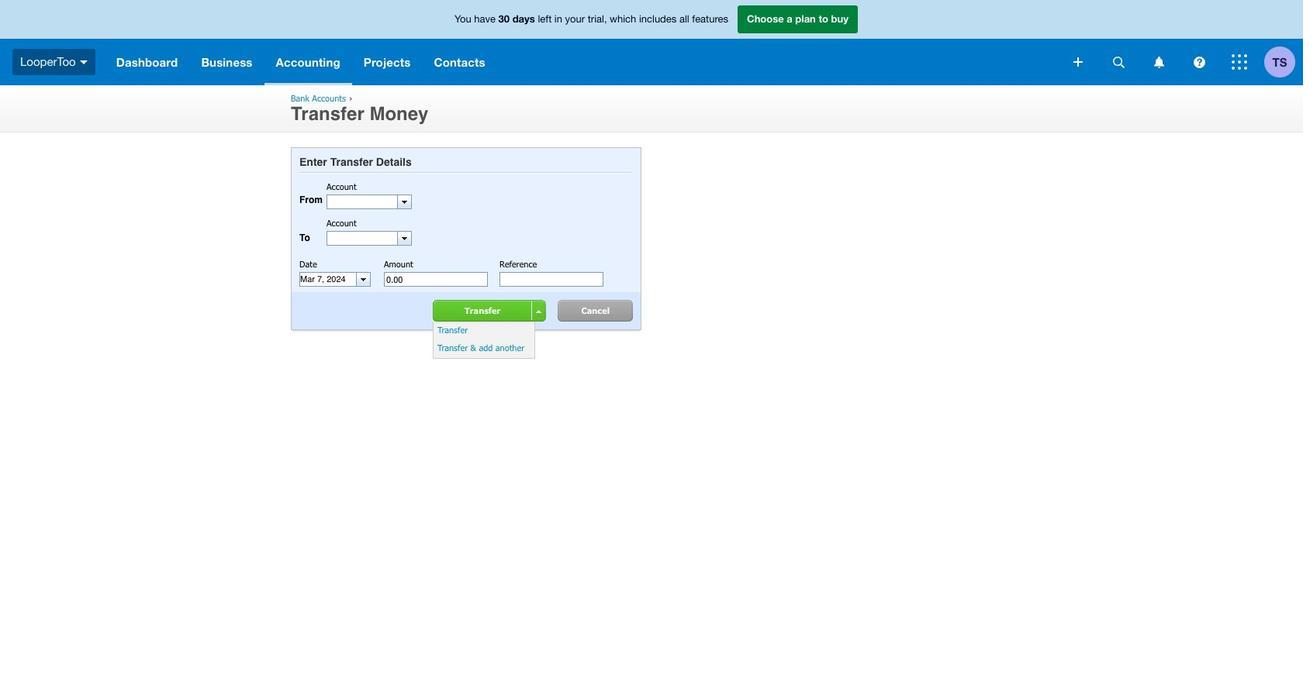 Task type: vqa. For each thing, say whether or not it's contained in the screenshot.
No
no



Task type: describe. For each thing, give the bounding box(es) containing it.
a
[[787, 13, 793, 25]]

0 horizontal spatial svg image
[[1113, 56, 1124, 68]]

transfer inside the 'transfer & add another' link
[[437, 343, 468, 353]]

your
[[565, 13, 585, 25]]

Account text field
[[327, 196, 397, 209]]

trial,
[[588, 13, 607, 25]]

bank
[[291, 93, 309, 103]]

projects
[[364, 55, 411, 69]]

amount
[[384, 259, 413, 269]]

account for account text box
[[327, 218, 357, 228]]

enter
[[299, 156, 327, 168]]

banner containing ts
[[0, 0, 1303, 85]]

transfer inside bank accounts › transfer money
[[291, 103, 364, 125]]

plan
[[795, 13, 816, 25]]

reference
[[500, 259, 537, 269]]

which
[[610, 13, 636, 25]]

choose a plan to buy
[[747, 13, 849, 25]]

features
[[692, 13, 728, 25]]

money
[[370, 103, 428, 125]]

Account text field
[[327, 232, 397, 245]]

cancel link
[[563, 300, 633, 322]]

loopertoo
[[20, 55, 76, 68]]

left
[[538, 13, 552, 25]]

contacts button
[[422, 39, 497, 85]]

projects button
[[352, 39, 422, 85]]

accounts
[[312, 93, 346, 103]]

choose
[[747, 13, 784, 25]]

days
[[512, 13, 535, 25]]

to
[[819, 13, 828, 25]]

dashboard link
[[104, 39, 190, 85]]



Task type: locate. For each thing, give the bounding box(es) containing it.
you
[[455, 13, 471, 25]]

Reference text field
[[500, 272, 603, 287]]

includes
[[639, 13, 677, 25]]

account
[[327, 181, 357, 192], [327, 218, 357, 228]]

transfer & add another link
[[434, 340, 546, 358]]

cancel
[[581, 306, 610, 316]]

account for account text field
[[327, 181, 357, 192]]

from
[[299, 195, 323, 206]]

accounting
[[276, 55, 340, 69]]

&
[[470, 343, 476, 353]]

contacts
[[434, 55, 485, 69]]

business
[[201, 55, 253, 69]]

ts
[[1272, 55, 1287, 69]]

1 vertical spatial account
[[327, 218, 357, 228]]

date
[[299, 259, 317, 269]]

add
[[479, 343, 493, 353]]

0 vertical spatial account
[[327, 181, 357, 192]]

dashboard
[[116, 55, 178, 69]]

you have 30 days left in your trial, which includes all features
[[455, 13, 728, 25]]

details
[[376, 156, 412, 168]]

transfer & add another
[[437, 343, 525, 353]]

bank accounts › transfer money
[[291, 93, 428, 125]]

30
[[498, 13, 510, 25]]

another
[[495, 343, 525, 353]]

ts button
[[1264, 39, 1303, 85]]

1 account from the top
[[327, 181, 357, 192]]

loopertoo button
[[0, 39, 104, 85]]

Amount text field
[[384, 272, 488, 287]]

account up account text box
[[327, 218, 357, 228]]

have
[[474, 13, 496, 25]]

enter transfer details
[[299, 156, 412, 168]]

all
[[679, 13, 689, 25]]

bank accounts link
[[291, 93, 346, 103]]

business button
[[190, 39, 264, 85]]

transfer
[[291, 103, 364, 125], [330, 156, 373, 168], [465, 306, 501, 316], [437, 325, 468, 335], [437, 343, 468, 353]]

account up account text field
[[327, 181, 357, 192]]

Date text field
[[300, 273, 352, 286]]

to
[[299, 233, 310, 244]]

›
[[349, 93, 353, 103]]

2 account from the top
[[327, 218, 357, 228]]

banner
[[0, 0, 1303, 85]]

accounting button
[[264, 39, 352, 85]]

svg image
[[1232, 54, 1247, 70], [1113, 56, 1124, 68]]

svg image
[[1154, 56, 1164, 68], [1193, 56, 1205, 68], [1073, 57, 1083, 67], [80, 60, 87, 64]]

1 horizontal spatial svg image
[[1232, 54, 1247, 70]]

svg image inside loopertoo popup button
[[80, 60, 87, 64]]

in
[[554, 13, 562, 25]]

transfer link
[[441, 300, 532, 322], [434, 322, 546, 340]]

buy
[[831, 13, 849, 25]]



